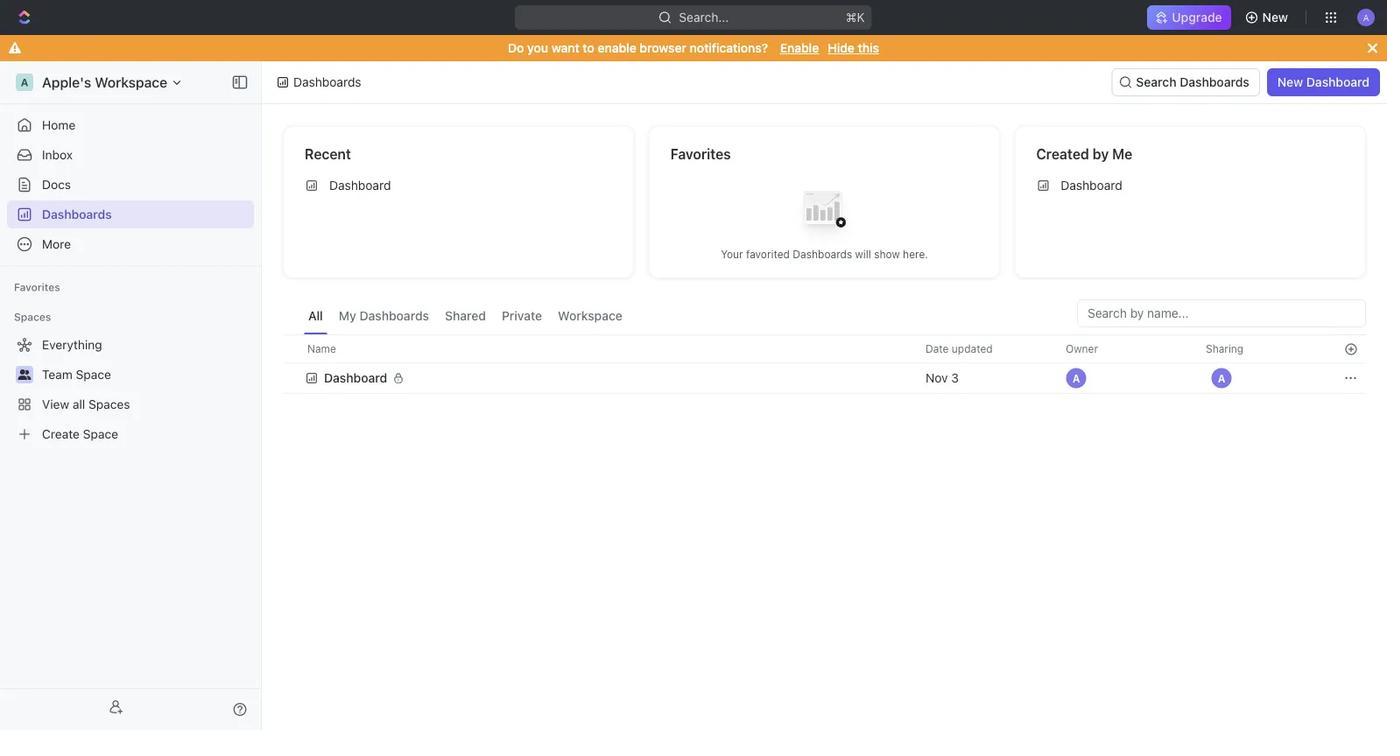 Task type: describe. For each thing, give the bounding box(es) containing it.
date updated button
[[916, 336, 1004, 363]]

row containing name
[[283, 335, 1367, 364]]

view all spaces link
[[7, 391, 251, 419]]

want
[[552, 41, 580, 55]]

apple's
[[42, 74, 91, 91]]

your favorited dashboards will show here.
[[721, 248, 929, 261]]

my dashboards
[[339, 309, 429, 323]]

to
[[583, 41, 595, 55]]

new for new
[[1263, 10, 1289, 25]]

dashboard button down the workspace button
[[305, 361, 905, 396]]

apple's workspace
[[42, 74, 167, 91]]

sidebar navigation
[[0, 61, 265, 731]]

sharing
[[1206, 343, 1244, 355]]

name
[[308, 343, 336, 355]]

owner
[[1066, 343, 1099, 355]]

Search by name... text field
[[1088, 301, 1356, 327]]

team space
[[42, 368, 111, 382]]

your
[[721, 248, 744, 261]]

date updated
[[926, 343, 993, 355]]

private
[[502, 309, 542, 323]]

favorites button
[[7, 277, 67, 298]]

tab list containing all
[[304, 300, 627, 335]]

3
[[952, 371, 959, 386]]

a button
[[1353, 4, 1381, 32]]

here.
[[903, 248, 929, 261]]

view
[[42, 397, 69, 412]]

notifications?
[[690, 41, 768, 55]]

more
[[42, 237, 71, 251]]

upgrade link
[[1148, 5, 1232, 30]]

favorites inside button
[[14, 281, 60, 294]]

upgrade
[[1173, 10, 1223, 25]]

dashboards left the will
[[793, 248, 853, 261]]

dashboards right search
[[1180, 75, 1250, 89]]

no favorited dashboards image
[[790, 177, 860, 248]]

search
[[1137, 75, 1177, 89]]

1 apple, , element from the left
[[1066, 368, 1087, 389]]

nov
[[926, 371, 948, 386]]

created by me
[[1037, 146, 1133, 163]]

private button
[[498, 300, 547, 335]]

row containing dashboard
[[283, 361, 1367, 396]]

shared
[[445, 309, 486, 323]]

workspace inside sidebar navigation
[[95, 74, 167, 91]]

my dashboards button
[[335, 300, 434, 335]]

dashboard down 'created by me'
[[1061, 178, 1123, 193]]

new dashboard
[[1278, 75, 1370, 89]]

recent
[[305, 146, 351, 163]]

enable
[[780, 41, 819, 55]]

inbox
[[42, 148, 73, 162]]

team
[[42, 368, 73, 382]]

0 horizontal spatial spaces
[[14, 311, 51, 323]]

new for new dashboard
[[1278, 75, 1304, 89]]



Task type: locate. For each thing, give the bounding box(es) containing it.
workspace inside button
[[558, 309, 623, 323]]

a down owner
[[1073, 372, 1081, 385]]

this
[[858, 41, 880, 55]]

0 horizontal spatial workspace
[[95, 74, 167, 91]]

0 horizontal spatial favorites
[[14, 281, 60, 294]]

dashboards link
[[7, 201, 254, 229]]

1 horizontal spatial apple, , element
[[1212, 368, 1233, 389]]

view all spaces
[[42, 397, 130, 412]]

1 vertical spatial new
[[1278, 75, 1304, 89]]

create space
[[42, 427, 118, 442]]

a inside 'element'
[[21, 76, 28, 88]]

space up view all spaces
[[76, 368, 111, 382]]

create space link
[[7, 421, 251, 449]]

a
[[1364, 12, 1370, 22], [21, 76, 28, 88], [1073, 372, 1081, 385], [1218, 372, 1226, 385]]

0 vertical spatial spaces
[[14, 311, 51, 323]]

do you want to enable browser notifications? enable hide this
[[508, 41, 880, 55]]

nov 3
[[926, 371, 959, 386]]

new down the new button
[[1278, 75, 1304, 89]]

a for 1st apple, , element from the left
[[1073, 372, 1081, 385]]

2 dashboard link from the left
[[1030, 172, 1352, 200]]

1 vertical spatial favorites
[[14, 281, 60, 294]]

spaces
[[14, 311, 51, 323], [89, 397, 130, 412]]

hide
[[828, 41, 855, 55]]

create
[[42, 427, 80, 442]]

new dashboard button
[[1268, 68, 1381, 96]]

1 dashboard link from the left
[[298, 172, 620, 200]]

updated
[[952, 343, 993, 355]]

workspace button
[[554, 300, 627, 335]]

1 horizontal spatial favorites
[[671, 146, 731, 163]]

2 apple, , element from the left
[[1212, 368, 1233, 389]]

1 vertical spatial spaces
[[89, 397, 130, 412]]

0 vertical spatial workspace
[[95, 74, 167, 91]]

0 vertical spatial favorites
[[671, 146, 731, 163]]

home
[[42, 118, 76, 132]]

home link
[[7, 111, 254, 139]]

apple, , element down sharing
[[1212, 368, 1233, 389]]

all
[[308, 309, 323, 323]]

do
[[508, 41, 524, 55]]

apple, , element inside a button
[[1212, 368, 1233, 389]]

everything
[[42, 338, 102, 352]]

dashboard down recent
[[329, 178, 391, 193]]

search...
[[679, 10, 729, 25]]

favorites
[[671, 146, 731, 163], [14, 281, 60, 294]]

2 row from the top
[[283, 361, 1367, 396]]

created
[[1037, 146, 1090, 163]]

you
[[528, 41, 549, 55]]

dashboard down name
[[324, 371, 387, 386]]

table containing dashboard
[[283, 335, 1367, 396]]

browser
[[640, 41, 687, 55]]

dashboard inside new dashboard button
[[1307, 75, 1370, 89]]

dashboard button
[[305, 361, 905, 396], [305, 361, 415, 396]]

favorited
[[747, 248, 790, 261]]

0 vertical spatial space
[[76, 368, 111, 382]]

new button
[[1239, 4, 1299, 32]]

more button
[[7, 230, 254, 258]]

will
[[856, 248, 872, 261]]

0 horizontal spatial dashboard link
[[298, 172, 620, 200]]

spaces down favorites button
[[14, 311, 51, 323]]

a for apple, , element within the a button
[[1218, 372, 1226, 385]]

dashboards inside "tab list"
[[360, 309, 429, 323]]

dashboard link for created by me
[[1030, 172, 1352, 200]]

dashboards up more
[[42, 207, 112, 222]]

user group image
[[18, 370, 31, 380]]

1 horizontal spatial workspace
[[558, 309, 623, 323]]

1 row from the top
[[283, 335, 1367, 364]]

a for apple's workspace, , 'element'
[[21, 76, 28, 88]]

workspace up home link
[[95, 74, 167, 91]]

a down sharing
[[1218, 372, 1226, 385]]

new
[[1263, 10, 1289, 25], [1278, 75, 1304, 89]]

dashboard
[[1307, 75, 1370, 89], [329, 178, 391, 193], [1061, 178, 1123, 193], [324, 371, 387, 386]]

tree containing everything
[[7, 331, 254, 449]]

dashboards right my in the left top of the page
[[360, 309, 429, 323]]

a button
[[1206, 363, 1238, 394]]

workspace right private
[[558, 309, 623, 323]]

tree
[[7, 331, 254, 449]]

enable
[[598, 41, 637, 55]]

apple, , element
[[1066, 368, 1087, 389], [1212, 368, 1233, 389]]

dashboards up recent
[[294, 75, 362, 89]]

everything link
[[7, 331, 251, 359]]

shared button
[[441, 300, 491, 335]]

my
[[339, 309, 356, 323]]

1 horizontal spatial spaces
[[89, 397, 130, 412]]

search dashboards
[[1137, 75, 1250, 89]]

space for create space
[[83, 427, 118, 442]]

dashboard button down name
[[305, 361, 415, 396]]

docs
[[42, 177, 71, 192]]

dashboard link
[[298, 172, 620, 200], [1030, 172, 1352, 200]]

space for team space
[[76, 368, 111, 382]]

1 vertical spatial space
[[83, 427, 118, 442]]

dashboards
[[294, 75, 362, 89], [1180, 75, 1250, 89], [42, 207, 112, 222], [793, 248, 853, 261], [360, 309, 429, 323]]

table
[[283, 335, 1367, 396]]

1 horizontal spatial dashboard link
[[1030, 172, 1352, 200]]

space down view all spaces
[[83, 427, 118, 442]]

all
[[73, 397, 85, 412]]

team space link
[[42, 361, 251, 389]]

all button
[[304, 300, 328, 335]]

new right upgrade in the top right of the page
[[1263, 10, 1289, 25]]

inbox link
[[7, 141, 254, 169]]

show
[[875, 248, 900, 261]]

docs link
[[7, 171, 254, 199]]

0 horizontal spatial apple, , element
[[1066, 368, 1087, 389]]

a inside button
[[1218, 372, 1226, 385]]

0 vertical spatial new
[[1263, 10, 1289, 25]]

row
[[283, 335, 1367, 364], [283, 361, 1367, 396]]

workspace
[[95, 74, 167, 91], [558, 309, 623, 323]]

a up new dashboard
[[1364, 12, 1370, 22]]

by
[[1093, 146, 1109, 163]]

a inside dropdown button
[[1364, 12, 1370, 22]]

dashboards inside sidebar navigation
[[42, 207, 112, 222]]

a left apple's
[[21, 76, 28, 88]]

⌘k
[[846, 10, 866, 25]]

apple, , element down owner
[[1066, 368, 1087, 389]]

tab list
[[304, 300, 627, 335]]

space
[[76, 368, 111, 382], [83, 427, 118, 442]]

dashboard link for recent
[[298, 172, 620, 200]]

me
[[1113, 146, 1133, 163]]

spaces right 'all' at the bottom of page
[[89, 397, 130, 412]]

1 vertical spatial workspace
[[558, 309, 623, 323]]

date
[[926, 343, 949, 355]]

apple's workspace, , element
[[16, 74, 33, 91]]

dashboard down a dropdown button
[[1307, 75, 1370, 89]]

search dashboards button
[[1112, 68, 1261, 96]]

tree inside sidebar navigation
[[7, 331, 254, 449]]



Task type: vqa. For each thing, say whether or not it's contained in the screenshot.
Upgrade link
yes



